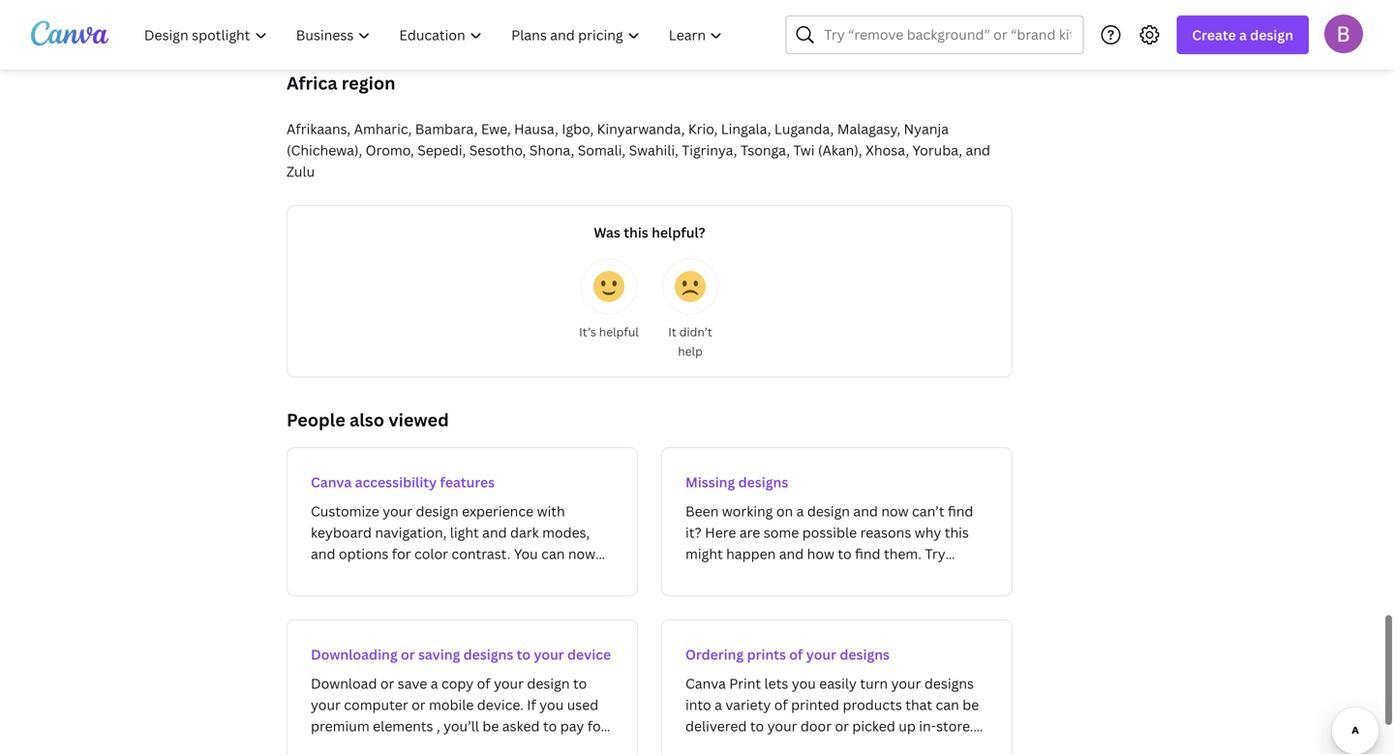 Task type: locate. For each thing, give the bounding box(es) containing it.
krio,
[[688, 120, 718, 138]]

ordering prints of your designs
[[686, 645, 890, 664]]

ewe,
[[481, 120, 511, 138]]

your right "of" on the right
[[807, 645, 837, 664]]

people
[[287, 408, 346, 432]]

designs left the to
[[464, 645, 514, 664]]

0 horizontal spatial designs
[[464, 645, 514, 664]]

downloading or saving designs to your device link
[[287, 620, 638, 754]]

2 horizontal spatial designs
[[840, 645, 890, 664]]

swahili,
[[629, 141, 679, 159]]

0 horizontal spatial your
[[534, 645, 564, 664]]

or
[[401, 645, 415, 664]]

downloading or saving designs to your device
[[311, 645, 611, 664]]

create a design button
[[1177, 15, 1309, 54]]

sepedi,
[[418, 141, 466, 159]]

Try "remove background" or "brand kit" search field
[[825, 16, 1071, 53]]

missing
[[686, 473, 735, 491]]

1 horizontal spatial designs
[[739, 473, 789, 491]]

designs right "of" on the right
[[840, 645, 890, 664]]

shona,
[[530, 141, 575, 159]]

designs inside ordering prints of your designs "link"
[[840, 645, 890, 664]]

tsonga,
[[741, 141, 790, 159]]

lingala,
[[721, 120, 771, 138]]

helpful
[[599, 324, 639, 340]]

create
[[1192, 26, 1236, 44]]

designs right missing
[[739, 473, 789, 491]]

it didn't help
[[668, 324, 713, 359]]

your inside "link"
[[807, 645, 837, 664]]

2 your from the left
[[807, 645, 837, 664]]

designs
[[739, 473, 789, 491], [464, 645, 514, 664], [840, 645, 890, 664]]

somali,
[[578, 141, 626, 159]]

(chichewa),
[[287, 141, 362, 159]]

ordering prints of your designs link
[[661, 620, 1013, 754]]

canva accessibility features
[[311, 473, 495, 491]]

(akan),
[[818, 141, 863, 159]]

design
[[1251, 26, 1294, 44]]

sesotho,
[[469, 141, 526, 159]]

😔 image
[[675, 271, 706, 302]]

also
[[350, 408, 384, 432]]

and
[[966, 141, 991, 159]]

your right the to
[[534, 645, 564, 664]]

create a design
[[1192, 26, 1294, 44]]

1 horizontal spatial your
[[807, 645, 837, 664]]

your
[[534, 645, 564, 664], [807, 645, 837, 664]]

device
[[567, 645, 611, 664]]

ordering
[[686, 645, 744, 664]]

canva accessibility features link
[[287, 447, 638, 597]]



Task type: vqa. For each thing, say whether or not it's contained in the screenshot.
group
no



Task type: describe. For each thing, give the bounding box(es) containing it.
afrikaans, amharic, bambara, ewe, hausa, igbo, kinyarwanda, krio, lingala, luganda, malagasy, nyanja (chichewa), oromo, sepedi, sesotho, shona, somali, swahili, tigrinya, tsonga, twi (akan), xhosa, yoruba, and zulu
[[287, 120, 991, 181]]

luganda,
[[775, 120, 834, 138]]

it
[[668, 324, 677, 340]]

nyanja
[[904, 120, 949, 138]]

it's helpful
[[579, 324, 639, 340]]

canva
[[311, 473, 352, 491]]

a
[[1240, 26, 1247, 44]]

was this helpful?
[[594, 223, 706, 242]]

to
[[517, 645, 531, 664]]

missing designs
[[686, 473, 789, 491]]

malagasy,
[[838, 120, 901, 138]]

xhosa,
[[866, 141, 909, 159]]

afrikaans,
[[287, 120, 351, 138]]

of
[[790, 645, 803, 664]]

bob builder image
[[1325, 14, 1364, 53]]

zulu
[[287, 162, 315, 181]]

it's
[[579, 324, 596, 340]]

kinyarwanda,
[[597, 120, 685, 138]]

help
[[678, 343, 703, 359]]

this
[[624, 223, 649, 242]]

yoruba,
[[913, 141, 963, 159]]

features
[[440, 473, 495, 491]]

twi
[[794, 141, 815, 159]]

didn't
[[680, 324, 713, 340]]

prints
[[747, 645, 786, 664]]

tigrinya,
[[682, 141, 737, 159]]

people also viewed
[[287, 408, 449, 432]]

top level navigation element
[[132, 15, 739, 54]]

🙂 image
[[594, 271, 625, 302]]

designs inside missing designs "link"
[[739, 473, 789, 491]]

oromo,
[[366, 141, 414, 159]]

amharic,
[[354, 120, 412, 138]]

missing designs link
[[661, 447, 1013, 597]]

downloading
[[311, 645, 398, 664]]

bambara,
[[415, 120, 478, 138]]

saving
[[418, 645, 460, 664]]

accessibility
[[355, 473, 437, 491]]

viewed
[[389, 408, 449, 432]]

hausa,
[[514, 120, 559, 138]]

designs inside downloading or saving designs to your device link
[[464, 645, 514, 664]]

africa
[[287, 71, 338, 95]]

region
[[342, 71, 396, 95]]

igbo,
[[562, 120, 594, 138]]

1 your from the left
[[534, 645, 564, 664]]

was
[[594, 223, 621, 242]]

helpful?
[[652, 223, 706, 242]]

africa region
[[287, 71, 396, 95]]



